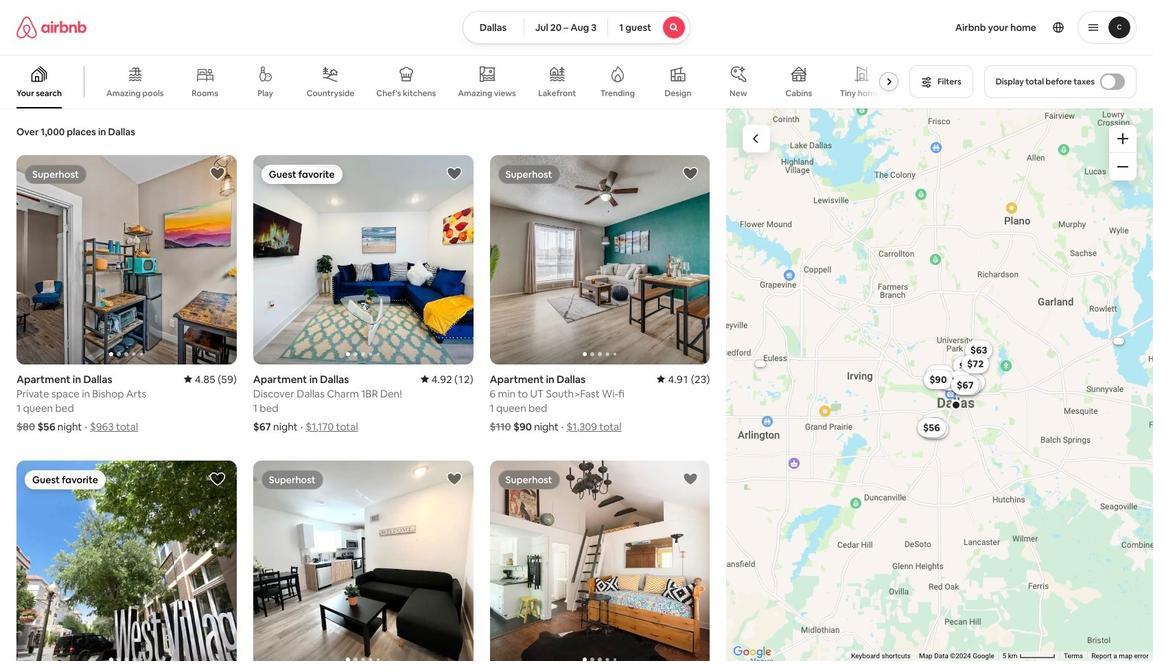 Task type: locate. For each thing, give the bounding box(es) containing it.
None search field
[[462, 11, 691, 44]]

group
[[0, 55, 904, 108], [16, 155, 237, 364], [253, 155, 473, 364], [490, 155, 710, 364], [16, 460, 237, 661], [253, 460, 473, 661], [490, 460, 710, 661]]

profile element
[[707, 0, 1137, 55]]

add to wishlist: apartment in dallas image
[[683, 165, 699, 182], [209, 471, 226, 487], [446, 471, 462, 487], [683, 471, 699, 487]]

add to wishlist: apartment in dallas image
[[209, 165, 226, 182], [446, 165, 462, 182]]

1 add to wishlist: apartment in dallas image from the left
[[209, 165, 226, 182]]

0 horizontal spatial add to wishlist: apartment in dallas image
[[209, 165, 226, 182]]

zoom out image
[[1118, 161, 1129, 172]]

1 horizontal spatial add to wishlist: apartment in dallas image
[[446, 165, 462, 182]]



Task type: vqa. For each thing, say whether or not it's contained in the screenshot.
Add to wishlist: Apartment in Dallas image to the top
yes



Task type: describe. For each thing, give the bounding box(es) containing it.
2 add to wishlist: apartment in dallas image from the left
[[446, 165, 462, 182]]

the location you searched image
[[951, 399, 962, 410]]

zoom in image
[[1118, 133, 1129, 144]]

google image
[[730, 643, 775, 661]]

google map
showing 28 stays. region
[[727, 104, 1153, 661]]



